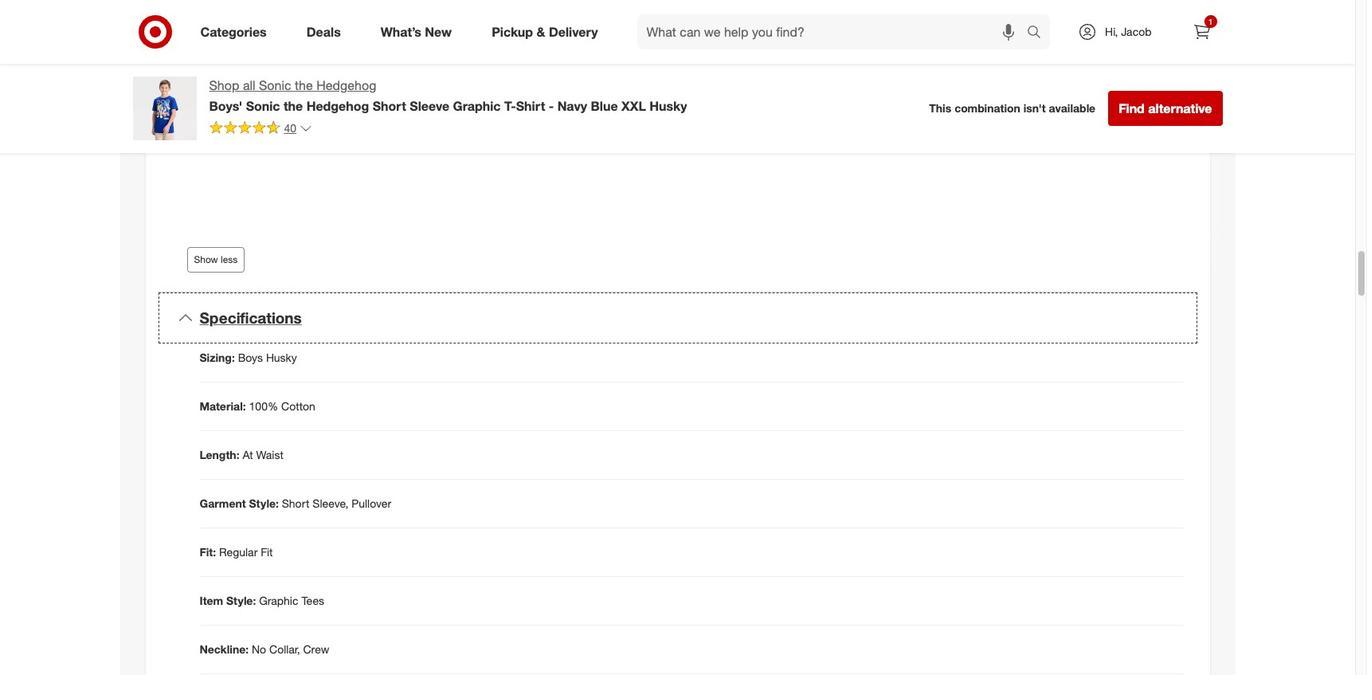 Task type: describe. For each thing, give the bounding box(es) containing it.
style: for item style:
[[226, 594, 256, 607]]

blue
[[591, 98, 618, 114]]

fit:
[[200, 545, 216, 559]]

sleeve
[[410, 98, 450, 114]]

40
[[284, 121, 297, 135]]

this
[[930, 101, 952, 115]]

regular
[[219, 545, 258, 559]]

boys
[[238, 351, 263, 364]]

show
[[194, 253, 218, 265]]

pullover
[[352, 496, 391, 510]]

specifications button
[[158, 292, 1198, 343]]

show less
[[194, 253, 238, 265]]

crew
[[303, 642, 329, 656]]

0 vertical spatial hedgehog
[[317, 77, 377, 93]]

garment
[[200, 496, 246, 510]]

find
[[1119, 100, 1145, 116]]

husky inside shop all sonic the hedgehog boys' sonic the hedgehog short sleeve graphic t-shirt - navy blue xxl husky
[[650, 98, 687, 114]]

length:
[[200, 448, 240, 461]]

deals
[[307, 24, 341, 40]]

neckline:
[[200, 642, 249, 656]]

tees
[[302, 594, 325, 607]]

what's new link
[[367, 14, 472, 49]]

categories
[[200, 24, 267, 40]]

collar,
[[269, 642, 300, 656]]

shop
[[209, 77, 239, 93]]

pickup & delivery
[[492, 24, 598, 40]]

jacob
[[1122, 25, 1152, 38]]

less
[[221, 253, 238, 265]]

hi, jacob
[[1106, 25, 1152, 38]]

image of boys' sonic the hedgehog short sleeve graphic t-shirt - navy blue xxl husky image
[[133, 77, 196, 140]]

waist
[[256, 448, 284, 461]]

what's new
[[381, 24, 452, 40]]

-
[[549, 98, 554, 114]]

boys'
[[209, 98, 243, 114]]

combination
[[955, 101, 1021, 115]]

alternative
[[1149, 100, 1213, 116]]

no
[[252, 642, 266, 656]]

show less button
[[187, 247, 245, 272]]

search button
[[1020, 14, 1059, 53]]

garment style: short sleeve, pullover
[[200, 496, 391, 510]]

cotton
[[281, 399, 316, 413]]

style: for garment style:
[[249, 496, 279, 510]]

item style: graphic tees
[[200, 594, 325, 607]]

sleeve,
[[313, 496, 349, 510]]

find alternative
[[1119, 100, 1213, 116]]

100%
[[249, 399, 278, 413]]



Task type: locate. For each thing, give the bounding box(es) containing it.
0 horizontal spatial husky
[[266, 351, 297, 364]]

all
[[243, 77, 256, 93]]

material: 100% cotton
[[200, 399, 316, 413]]

0 vertical spatial style:
[[249, 496, 279, 510]]

shirt
[[516, 98, 546, 114]]

0 horizontal spatial short
[[282, 496, 310, 510]]

0 vertical spatial sonic
[[259, 77, 291, 93]]

hedgehog
[[317, 77, 377, 93], [307, 98, 369, 114]]

0 horizontal spatial graphic
[[259, 594, 299, 607]]

husky right xxl
[[650, 98, 687, 114]]

neckline: no collar, crew
[[200, 642, 329, 656]]

isn't
[[1024, 101, 1046, 115]]

sonic up 40 link in the left of the page
[[246, 98, 280, 114]]

graphic inside shop all sonic the hedgehog boys' sonic the hedgehog short sleeve graphic t-shirt - navy blue xxl husky
[[453, 98, 501, 114]]

hi,
[[1106, 25, 1119, 38]]

short left sleeve,
[[282, 496, 310, 510]]

1 horizontal spatial short
[[373, 98, 406, 114]]

fit: regular fit
[[200, 545, 273, 559]]

navy
[[558, 98, 588, 114]]

what's
[[381, 24, 422, 40]]

sonic
[[259, 77, 291, 93], [246, 98, 280, 114]]

material:
[[200, 399, 246, 413]]

0 vertical spatial short
[[373, 98, 406, 114]]

1 vertical spatial hedgehog
[[307, 98, 369, 114]]

graphic left t-
[[453, 98, 501, 114]]

shop all sonic the hedgehog boys' sonic the hedgehog short sleeve graphic t-shirt - navy blue xxl husky
[[209, 77, 687, 114]]

specifications
[[200, 308, 302, 327]]

find alternative button
[[1109, 91, 1223, 126]]

deals link
[[293, 14, 361, 49]]

pickup
[[492, 24, 533, 40]]

40 link
[[209, 120, 313, 139]]

new
[[425, 24, 452, 40]]

graphic
[[453, 98, 501, 114], [259, 594, 299, 607]]

1 horizontal spatial graphic
[[453, 98, 501, 114]]

1 vertical spatial graphic
[[259, 594, 299, 607]]

pickup & delivery link
[[478, 14, 618, 49]]

short left sleeve
[[373, 98, 406, 114]]

available
[[1049, 101, 1096, 115]]

sizing: boys husky
[[200, 351, 297, 364]]

length: at waist
[[200, 448, 284, 461]]

style: right garment
[[249, 496, 279, 510]]

husky
[[650, 98, 687, 114], [266, 351, 297, 364]]

at
[[243, 448, 253, 461]]

0 vertical spatial husky
[[650, 98, 687, 114]]

this combination isn't available
[[930, 101, 1096, 115]]

1 horizontal spatial husky
[[650, 98, 687, 114]]

1 vertical spatial husky
[[266, 351, 297, 364]]

graphic left tees
[[259, 594, 299, 607]]

1 link
[[1185, 14, 1220, 49]]

t-
[[505, 98, 516, 114]]

1 vertical spatial style:
[[226, 594, 256, 607]]

sizing:
[[200, 351, 235, 364]]

style:
[[249, 496, 279, 510], [226, 594, 256, 607]]

1 vertical spatial sonic
[[246, 98, 280, 114]]

categories link
[[187, 14, 287, 49]]

search
[[1020, 25, 1059, 41]]

fit
[[261, 545, 273, 559]]

sonic right all at the left top
[[259, 77, 291, 93]]

&
[[537, 24, 546, 40]]

1
[[1209, 17, 1213, 26]]

item
[[200, 594, 223, 607]]

the
[[295, 77, 313, 93], [284, 98, 303, 114]]

1 vertical spatial short
[[282, 496, 310, 510]]

0 vertical spatial graphic
[[453, 98, 501, 114]]

delivery
[[549, 24, 598, 40]]

What can we help you find? suggestions appear below search field
[[637, 14, 1031, 49]]

style: right item
[[226, 594, 256, 607]]

xxl
[[622, 98, 646, 114]]

1 vertical spatial the
[[284, 98, 303, 114]]

short inside shop all sonic the hedgehog boys' sonic the hedgehog short sleeve graphic t-shirt - navy blue xxl husky
[[373, 98, 406, 114]]

husky right the boys
[[266, 351, 297, 364]]

short
[[373, 98, 406, 114], [282, 496, 310, 510]]

0 vertical spatial the
[[295, 77, 313, 93]]



Task type: vqa. For each thing, say whether or not it's contained in the screenshot.
available at top right
yes



